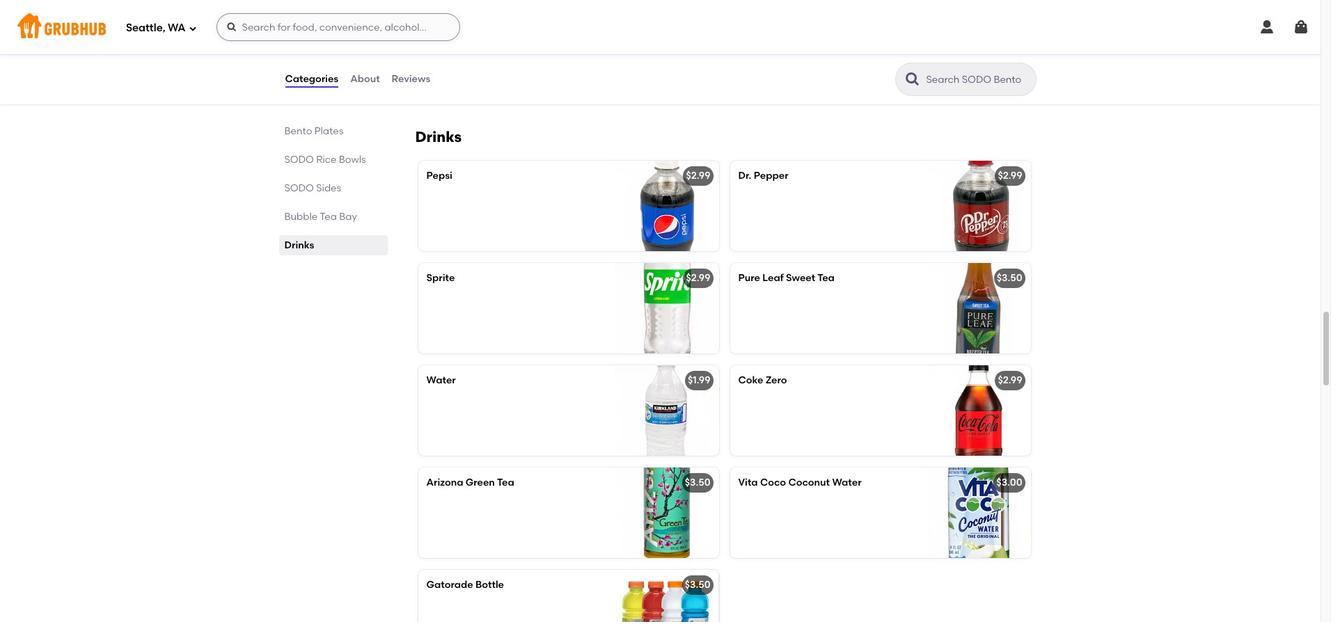 Task type: describe. For each thing, give the bounding box(es) containing it.
smoothie
[[490, 37, 534, 49]]

texture
[[864, 66, 897, 77]]

0 horizontal spatial svg image
[[188, 24, 197, 32]]

try a creamy smoothie to fulfill any sweet cravings!
[[427, 37, 590, 63]]

about
[[350, 73, 380, 85]]

$3.00
[[997, 477, 1023, 489]]

creamy
[[452, 37, 488, 49]]

drinks inside tab
[[285, 240, 314, 251]]

balance
[[739, 66, 778, 77]]

every
[[739, 80, 764, 92]]

treat yourself to our delicious sodo boba smoothie! enjoy the perfect balance of sweetness and texture in every sip! button
[[730, 9, 1031, 99]]

pepsi image
[[615, 161, 719, 252]]

treat
[[739, 37, 763, 49]]

$2.99 for sprite
[[686, 273, 711, 284]]

main navigation navigation
[[0, 0, 1321, 54]]

green
[[466, 477, 495, 489]]

bento plates
[[285, 125, 344, 137]]

strawberry
[[427, 18, 480, 29]]

to inside treat yourself to our delicious sodo boba smoothie! enjoy the perfect balance of sweetness and texture in every sip!
[[805, 37, 814, 49]]

arizona
[[427, 477, 464, 489]]

pineapple smoothie image
[[927, 9, 1031, 99]]

rice
[[316, 154, 337, 166]]

yourself
[[766, 37, 802, 49]]

wa
[[168, 21, 186, 34]]

dr. pepper
[[739, 170, 789, 182]]

$2.99 for dr. pepper
[[998, 170, 1023, 182]]

sprite
[[427, 273, 455, 284]]

smoothie!
[[766, 51, 814, 63]]

sodo sides tab
[[285, 181, 382, 196]]

seattle, wa
[[126, 21, 186, 34]]

bowls
[[339, 154, 366, 166]]

fulfill
[[548, 37, 570, 49]]

sweet
[[427, 51, 454, 63]]

and
[[843, 66, 862, 77]]

bottle
[[476, 580, 504, 592]]

water image
[[615, 366, 719, 456]]

sodo for sodo rice bowls
[[285, 154, 314, 166]]

$2.99 for pepsi
[[686, 170, 711, 182]]

treat yourself to our delicious sodo boba smoothie! enjoy the perfect balance of sweetness and texture in every sip!
[[739, 37, 908, 92]]

arizona green tea
[[427, 477, 515, 489]]

coconut
[[789, 477, 830, 489]]

1 horizontal spatial drinks
[[415, 128, 462, 146]]

sprite image
[[615, 264, 719, 354]]

coke zero
[[739, 375, 787, 387]]

reviews button
[[391, 54, 431, 104]]

sodo rice bowls
[[285, 154, 366, 166]]

seattle,
[[126, 21, 165, 34]]

dr. pepper image
[[927, 161, 1031, 252]]

1 horizontal spatial svg image
[[226, 22, 237, 33]]

sweet
[[786, 273, 816, 284]]

search icon image
[[904, 71, 921, 88]]

our
[[817, 37, 832, 49]]

bubble tea bay
[[285, 211, 357, 223]]

bento
[[285, 125, 312, 137]]

gatorade
[[427, 580, 473, 592]]

boba
[[739, 51, 764, 63]]

perfect
[[861, 51, 896, 63]]

vita
[[739, 477, 758, 489]]

of
[[780, 66, 790, 77]]

sodo sides
[[285, 182, 341, 194]]

sides
[[316, 182, 341, 194]]

enjoy
[[816, 51, 841, 63]]

categories button
[[285, 54, 339, 104]]



Task type: vqa. For each thing, say whether or not it's contained in the screenshot.
SEARCH FOR FOOD, CONVENIENCE, ALCOHOL... search box
yes



Task type: locate. For each thing, give the bounding box(es) containing it.
strawberry smoothie image
[[615, 9, 719, 99]]

svg image
[[1293, 19, 1310, 36]]

$3.50 for sweet
[[997, 273, 1023, 284]]

water
[[427, 375, 456, 387], [833, 477, 862, 489]]

categories
[[285, 73, 339, 85]]

coke
[[739, 375, 764, 387]]

coco
[[761, 477, 786, 489]]

tea right green
[[497, 477, 515, 489]]

any
[[572, 37, 590, 49]]

a
[[443, 37, 449, 49]]

0 horizontal spatial to
[[536, 37, 546, 49]]

1 vertical spatial drinks
[[285, 240, 314, 251]]

1 vertical spatial tea
[[818, 273, 835, 284]]

tea inside tab
[[320, 211, 337, 223]]

2 vertical spatial tea
[[497, 477, 515, 489]]

sodo inside sodo sides tab
[[285, 182, 314, 194]]

about button
[[350, 54, 381, 104]]

sodo left rice
[[285, 154, 314, 166]]

$2.99
[[686, 170, 711, 182], [998, 170, 1023, 182], [686, 273, 711, 284], [998, 375, 1023, 387]]

pure
[[739, 273, 761, 284]]

1 to from the left
[[536, 37, 546, 49]]

coke zero image
[[927, 366, 1031, 456]]

pepsi
[[427, 170, 453, 182]]

$3.50
[[997, 273, 1023, 284], [685, 477, 711, 489], [685, 580, 711, 592]]

dr.
[[739, 170, 752, 182]]

sodo
[[879, 37, 903, 49]]

0 horizontal spatial drinks
[[285, 240, 314, 251]]

$1.99
[[688, 375, 711, 387]]

in
[[900, 66, 908, 77]]

sodo inside sodo rice bowls tab
[[285, 154, 314, 166]]

0 vertical spatial sodo
[[285, 154, 314, 166]]

pure leaf sweet tea
[[739, 273, 835, 284]]

svg image
[[1259, 19, 1276, 36], [226, 22, 237, 33], [188, 24, 197, 32]]

$3.50 for tea
[[685, 477, 711, 489]]

smoothie
[[482, 18, 527, 29]]

sodo up bubble at the top left
[[285, 182, 314, 194]]

drinks tab
[[285, 238, 382, 253]]

drinks up 'pepsi'
[[415, 128, 462, 146]]

sweetness
[[792, 66, 841, 77]]

2 sodo from the top
[[285, 182, 314, 194]]

0 horizontal spatial tea
[[320, 211, 337, 223]]

plates
[[315, 125, 344, 137]]

sodo
[[285, 154, 314, 166], [285, 182, 314, 194]]

0 vertical spatial $3.50
[[997, 273, 1023, 284]]

1 horizontal spatial tea
[[497, 477, 515, 489]]

1 sodo from the top
[[285, 154, 314, 166]]

pure leaf sweet tea image
[[927, 264, 1031, 354]]

1 vertical spatial water
[[833, 477, 862, 489]]

try
[[427, 37, 441, 49]]

tea
[[320, 211, 337, 223], [818, 273, 835, 284], [497, 477, 515, 489]]

2 horizontal spatial svg image
[[1259, 19, 1276, 36]]

0 vertical spatial water
[[427, 375, 456, 387]]

reviews
[[392, 73, 431, 85]]

vita coco coconut water
[[739, 477, 862, 489]]

tea left bay
[[320, 211, 337, 223]]

leaf
[[763, 273, 784, 284]]

to
[[536, 37, 546, 49], [805, 37, 814, 49]]

2 to from the left
[[805, 37, 814, 49]]

0 horizontal spatial water
[[427, 375, 456, 387]]

cravings!
[[457, 51, 499, 63]]

Search for food, convenience, alcohol... search field
[[216, 13, 460, 41]]

sip!
[[766, 80, 782, 92]]

1 vertical spatial $3.50
[[685, 477, 711, 489]]

strawberry smoothie
[[427, 18, 527, 29]]

to left our
[[805, 37, 814, 49]]

bento plates tab
[[285, 124, 382, 139]]

2 vertical spatial $3.50
[[685, 580, 711, 592]]

pepper
[[754, 170, 789, 182]]

tea right sweet
[[818, 273, 835, 284]]

zero
[[766, 375, 787, 387]]

sodo rice bowls tab
[[285, 153, 382, 167]]

the
[[844, 51, 859, 63]]

delicious
[[835, 37, 876, 49]]

bubble tea bay tab
[[285, 210, 382, 224]]

gatorade bottle
[[427, 580, 504, 592]]

2 horizontal spatial tea
[[818, 273, 835, 284]]

gatorade bottle image
[[615, 571, 719, 623]]

bubble
[[285, 211, 318, 223]]

bay
[[339, 211, 357, 223]]

1 horizontal spatial to
[[805, 37, 814, 49]]

Search SODO Bento search field
[[925, 73, 1032, 86]]

arizona green tea image
[[615, 468, 719, 559]]

sodo for sodo sides
[[285, 182, 314, 194]]

drinks
[[415, 128, 462, 146], [285, 240, 314, 251]]

0 vertical spatial tea
[[320, 211, 337, 223]]

vita coco coconut water image
[[927, 468, 1031, 559]]

1 vertical spatial sodo
[[285, 182, 314, 194]]

1 horizontal spatial water
[[833, 477, 862, 489]]

$2.99 for coke zero
[[998, 375, 1023, 387]]

0 vertical spatial drinks
[[415, 128, 462, 146]]

drinks down bubble at the top left
[[285, 240, 314, 251]]

to inside try a creamy smoothie to fulfill any sweet cravings!
[[536, 37, 546, 49]]

to left fulfill
[[536, 37, 546, 49]]



